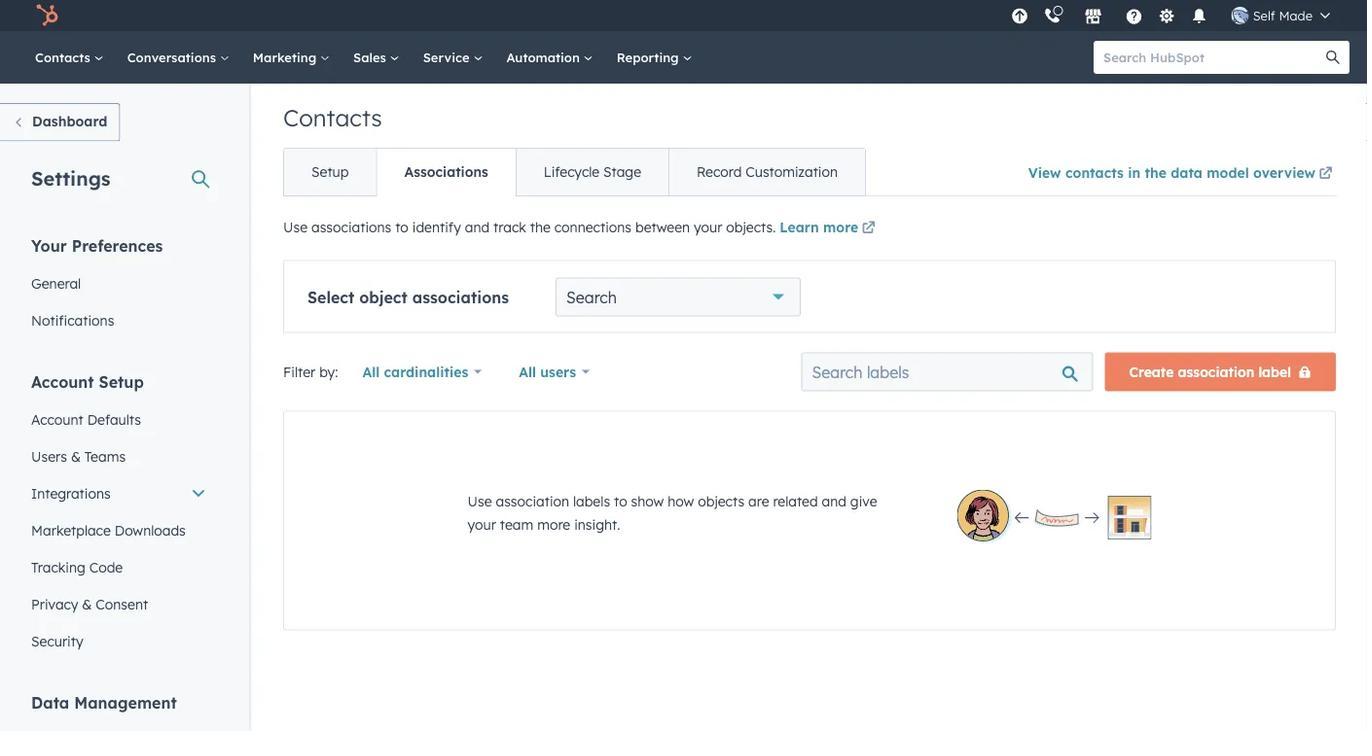 Task type: vqa. For each thing, say whether or not it's contained in the screenshot.
Setup
yes



Task type: describe. For each thing, give the bounding box(es) containing it.
lifecycle
[[544, 163, 600, 181]]

all for all users
[[519, 363, 536, 380]]

use associations to identify and track the connections between your objects.
[[283, 219, 780, 236]]

filter
[[283, 363, 316, 380]]

between
[[635, 219, 690, 236]]

labels
[[573, 493, 610, 510]]

search button
[[556, 278, 801, 317]]

give
[[850, 493, 877, 510]]

search button
[[1317, 41, 1350, 74]]

marketing link
[[241, 31, 342, 84]]

your inside use association labels to show how objects are related and give your team more insight.
[[468, 516, 496, 533]]

calling icon image
[[1044, 8, 1061, 25]]

& for privacy
[[82, 596, 92, 613]]

all cardinalities button
[[350, 353, 494, 392]]

defaults
[[87, 411, 141, 428]]

to inside use association labels to show how objects are related and give your team more insight.
[[614, 493, 627, 510]]

upgrade link
[[1008, 5, 1032, 26]]

association for use
[[496, 493, 569, 510]]

setup link
[[284, 149, 376, 196]]

reporting link
[[605, 31, 704, 84]]

objects.
[[726, 219, 776, 236]]

account defaults link
[[19, 401, 218, 438]]

object
[[359, 288, 408, 307]]

0 horizontal spatial setup
[[99, 372, 144, 392]]

contacts
[[1065, 164, 1124, 181]]

how
[[668, 493, 694, 510]]

ruby anderson image
[[1232, 7, 1249, 24]]

0 horizontal spatial and
[[465, 219, 490, 236]]

select
[[307, 288, 354, 307]]

search
[[566, 288, 617, 307]]

1 vertical spatial associations
[[412, 288, 509, 307]]

your preferences element
[[19, 235, 218, 339]]

1 vertical spatial the
[[530, 219, 551, 236]]

view
[[1028, 164, 1061, 181]]

your
[[31, 236, 67, 255]]

identify
[[412, 219, 461, 236]]

create association label
[[1129, 363, 1291, 380]]

navigation containing setup
[[283, 148, 866, 197]]

more inside use association labels to show how objects are related and give your team more insight.
[[537, 516, 570, 533]]

notifications image
[[1191, 9, 1208, 26]]

marketplaces image
[[1085, 9, 1102, 26]]

data management
[[31, 693, 177, 713]]

conversations link
[[116, 31, 241, 84]]

data
[[1171, 164, 1203, 181]]

0 vertical spatial more
[[823, 219, 858, 236]]

view contacts in the data model overview
[[1028, 164, 1316, 181]]

security link
[[19, 623, 218, 660]]

tracking code link
[[19, 549, 218, 586]]

self
[[1253, 7, 1275, 23]]

hubspot link
[[23, 4, 73, 27]]

overview
[[1253, 164, 1316, 181]]

lifecycle stage
[[544, 163, 641, 181]]

connections
[[554, 219, 632, 236]]

label
[[1259, 363, 1291, 380]]

notifications link
[[19, 302, 218, 339]]

insight.
[[574, 516, 620, 533]]

users
[[540, 363, 576, 380]]

privacy
[[31, 596, 78, 613]]

associations link
[[376, 149, 516, 196]]

lifecycle stage link
[[516, 149, 669, 196]]

Search labels search field
[[801, 353, 1093, 392]]

0 vertical spatial to
[[395, 219, 409, 236]]

teams
[[85, 448, 126, 465]]

marketplace
[[31, 522, 111, 539]]

self made
[[1253, 7, 1313, 23]]

dashboard link
[[0, 103, 120, 142]]

select object associations
[[307, 288, 509, 307]]

marketplace downloads
[[31, 522, 186, 539]]

integrations button
[[19, 475, 218, 512]]

0 horizontal spatial contacts
[[35, 49, 94, 65]]

in
[[1128, 164, 1141, 181]]

automation link
[[495, 31, 605, 84]]

tracking code
[[31, 559, 123, 576]]

privacy & consent link
[[19, 586, 218, 623]]

account setup
[[31, 372, 144, 392]]

privacy & consent
[[31, 596, 148, 613]]

automation
[[506, 49, 584, 65]]

self made menu
[[1006, 0, 1344, 31]]

view contacts in the data model overview link
[[1028, 151, 1336, 196]]

account for account setup
[[31, 372, 94, 392]]

account for account defaults
[[31, 411, 83, 428]]

downloads
[[115, 522, 186, 539]]

Search HubSpot search field
[[1094, 41, 1332, 74]]

made
[[1279, 7, 1313, 23]]

security
[[31, 633, 83, 650]]

self made button
[[1220, 0, 1342, 31]]



Task type: locate. For each thing, give the bounding box(es) containing it.
notifications
[[31, 312, 114, 329]]

0 horizontal spatial association
[[496, 493, 569, 510]]

all users
[[519, 363, 576, 380]]

calling icon button
[[1036, 3, 1069, 28]]

1 horizontal spatial to
[[614, 493, 627, 510]]

sales link
[[342, 31, 411, 84]]

contacts
[[35, 49, 94, 65], [283, 103, 382, 132]]

stage
[[603, 163, 641, 181]]

help button
[[1118, 0, 1151, 31]]

to
[[395, 219, 409, 236], [614, 493, 627, 510]]

1 horizontal spatial all
[[519, 363, 536, 380]]

association
[[1178, 363, 1255, 380], [496, 493, 569, 510]]

cardinalities
[[384, 363, 468, 380]]

record customization link
[[669, 149, 865, 196]]

contacts link
[[23, 31, 116, 84]]

account up users
[[31, 411, 83, 428]]

association inside create association label button
[[1178, 363, 1255, 380]]

general link
[[19, 265, 218, 302]]

conversations
[[127, 49, 220, 65]]

1 vertical spatial account
[[31, 411, 83, 428]]

1 vertical spatial association
[[496, 493, 569, 510]]

to left the identify
[[395, 219, 409, 236]]

1 horizontal spatial setup
[[311, 163, 349, 181]]

track
[[493, 219, 526, 236]]

0 vertical spatial account
[[31, 372, 94, 392]]

1 vertical spatial to
[[614, 493, 627, 510]]

help image
[[1126, 9, 1143, 26]]

data
[[31, 693, 69, 713]]

0 horizontal spatial to
[[395, 219, 409, 236]]

integrations
[[31, 485, 111, 502]]

1 horizontal spatial the
[[1145, 164, 1167, 181]]

to left show
[[614, 493, 627, 510]]

filter by:
[[283, 363, 338, 380]]

1 all from the left
[[362, 363, 380, 380]]

all right by:
[[362, 363, 380, 380]]

record
[[697, 163, 742, 181]]

more left link opens in a new window image at the right top
[[823, 219, 858, 236]]

related
[[773, 493, 818, 510]]

all cardinalities
[[362, 363, 468, 380]]

notifications button
[[1183, 0, 1216, 31]]

users & teams link
[[19, 438, 218, 475]]

search image
[[1326, 51, 1340, 64]]

the inside view contacts in the data model overview link
[[1145, 164, 1167, 181]]

more
[[823, 219, 858, 236], [537, 516, 570, 533]]

use association labels to show how objects are related and give your team more insight.
[[468, 493, 877, 533]]

your preferences
[[31, 236, 163, 255]]

hubspot image
[[35, 4, 58, 27]]

all inside all users popup button
[[519, 363, 536, 380]]

1 horizontal spatial your
[[694, 219, 722, 236]]

all for all cardinalities
[[362, 363, 380, 380]]

0 vertical spatial and
[[465, 219, 490, 236]]

create
[[1129, 363, 1174, 380]]

1 vertical spatial more
[[537, 516, 570, 533]]

your left team in the left bottom of the page
[[468, 516, 496, 533]]

associations
[[404, 163, 488, 181]]

association inside use association labels to show how objects are related and give your team more insight.
[[496, 493, 569, 510]]

0 vertical spatial contacts
[[35, 49, 94, 65]]

team
[[500, 516, 534, 533]]

0 vertical spatial use
[[283, 219, 308, 236]]

associations down the identify
[[412, 288, 509, 307]]

learn more link
[[780, 217, 879, 241]]

your
[[694, 219, 722, 236], [468, 516, 496, 533]]

all
[[362, 363, 380, 380], [519, 363, 536, 380]]

0 horizontal spatial the
[[530, 219, 551, 236]]

0 horizontal spatial your
[[468, 516, 496, 533]]

1 horizontal spatial association
[[1178, 363, 1255, 380]]

users & teams
[[31, 448, 126, 465]]

customization
[[746, 163, 838, 181]]

more right team in the left bottom of the page
[[537, 516, 570, 533]]

setup
[[311, 163, 349, 181], [99, 372, 144, 392]]

1 vertical spatial use
[[468, 493, 492, 510]]

account up account defaults at the bottom left of the page
[[31, 372, 94, 392]]

0 vertical spatial the
[[1145, 164, 1167, 181]]

0 horizontal spatial more
[[537, 516, 570, 533]]

0 vertical spatial associations
[[311, 219, 391, 236]]

all left users
[[519, 363, 536, 380]]

0 horizontal spatial all
[[362, 363, 380, 380]]

1 horizontal spatial use
[[468, 493, 492, 510]]

1 horizontal spatial associations
[[412, 288, 509, 307]]

0 vertical spatial setup
[[311, 163, 349, 181]]

consent
[[96, 596, 148, 613]]

association up team in the left bottom of the page
[[496, 493, 569, 510]]

the right in
[[1145, 164, 1167, 181]]

contacts up setup link
[[283, 103, 382, 132]]

account setup element
[[19, 371, 218, 660]]

1 vertical spatial your
[[468, 516, 496, 533]]

link opens in a new window image
[[1319, 163, 1333, 186], [1319, 167, 1333, 181], [862, 217, 875, 241]]

account
[[31, 372, 94, 392], [31, 411, 83, 428]]

settings image
[[1158, 8, 1176, 26]]

0 vertical spatial your
[[694, 219, 722, 236]]

1 vertical spatial &
[[82, 596, 92, 613]]

0 vertical spatial &
[[71, 448, 81, 465]]

show
[[631, 493, 664, 510]]

& right 'privacy' on the left
[[82, 596, 92, 613]]

2 all from the left
[[519, 363, 536, 380]]

association left 'label'
[[1178, 363, 1255, 380]]

objects
[[698, 493, 745, 510]]

1 vertical spatial setup
[[99, 372, 144, 392]]

associations down setup link
[[311, 219, 391, 236]]

associations
[[311, 219, 391, 236], [412, 288, 509, 307]]

preferences
[[72, 236, 163, 255]]

1 vertical spatial and
[[822, 493, 847, 510]]

your left objects.
[[694, 219, 722, 236]]

upgrade image
[[1011, 8, 1029, 26]]

1 vertical spatial contacts
[[283, 103, 382, 132]]

0 horizontal spatial use
[[283, 219, 308, 236]]

&
[[71, 448, 81, 465], [82, 596, 92, 613]]

& for users
[[71, 448, 81, 465]]

& right users
[[71, 448, 81, 465]]

and inside use association labels to show how objects are related and give your team more insight.
[[822, 493, 847, 510]]

use for use associations to identify and track the connections between your objects.
[[283, 219, 308, 236]]

1 horizontal spatial &
[[82, 596, 92, 613]]

model
[[1207, 164, 1249, 181]]

marketing
[[253, 49, 320, 65]]

marketplaces button
[[1073, 0, 1114, 31]]

service
[[423, 49, 473, 65]]

the
[[1145, 164, 1167, 181], [530, 219, 551, 236]]

learn more
[[780, 219, 858, 236]]

and left the track
[[465, 219, 490, 236]]

1 horizontal spatial more
[[823, 219, 858, 236]]

settings
[[31, 166, 110, 190]]

settings link
[[1155, 5, 1179, 26]]

use inside use association labels to show how objects are related and give your team more insight.
[[468, 493, 492, 510]]

all inside all cardinalities popup button
[[362, 363, 380, 380]]

link opens in a new window image
[[862, 222, 875, 236]]

by:
[[319, 363, 338, 380]]

use for use association labels to show how objects are related and give your team more insight.
[[468, 493, 492, 510]]

record customization
[[697, 163, 838, 181]]

navigation
[[283, 148, 866, 197]]

0 horizontal spatial &
[[71, 448, 81, 465]]

and left the give at the bottom right of page
[[822, 493, 847, 510]]

association for create
[[1178, 363, 1255, 380]]

1 horizontal spatial and
[[822, 493, 847, 510]]

use
[[283, 219, 308, 236], [468, 493, 492, 510]]

1 horizontal spatial contacts
[[283, 103, 382, 132]]

sales
[[353, 49, 390, 65]]

tracking
[[31, 559, 85, 576]]

dashboard
[[32, 113, 107, 130]]

2 account from the top
[[31, 411, 83, 428]]

create association label button
[[1105, 353, 1336, 392]]

1 account from the top
[[31, 372, 94, 392]]

reporting
[[617, 49, 683, 65]]

0 vertical spatial association
[[1178, 363, 1255, 380]]

code
[[89, 559, 123, 576]]

0 horizontal spatial associations
[[311, 219, 391, 236]]

general
[[31, 275, 81, 292]]

contacts down hubspot link
[[35, 49, 94, 65]]

the right the track
[[530, 219, 551, 236]]

account defaults
[[31, 411, 141, 428]]



